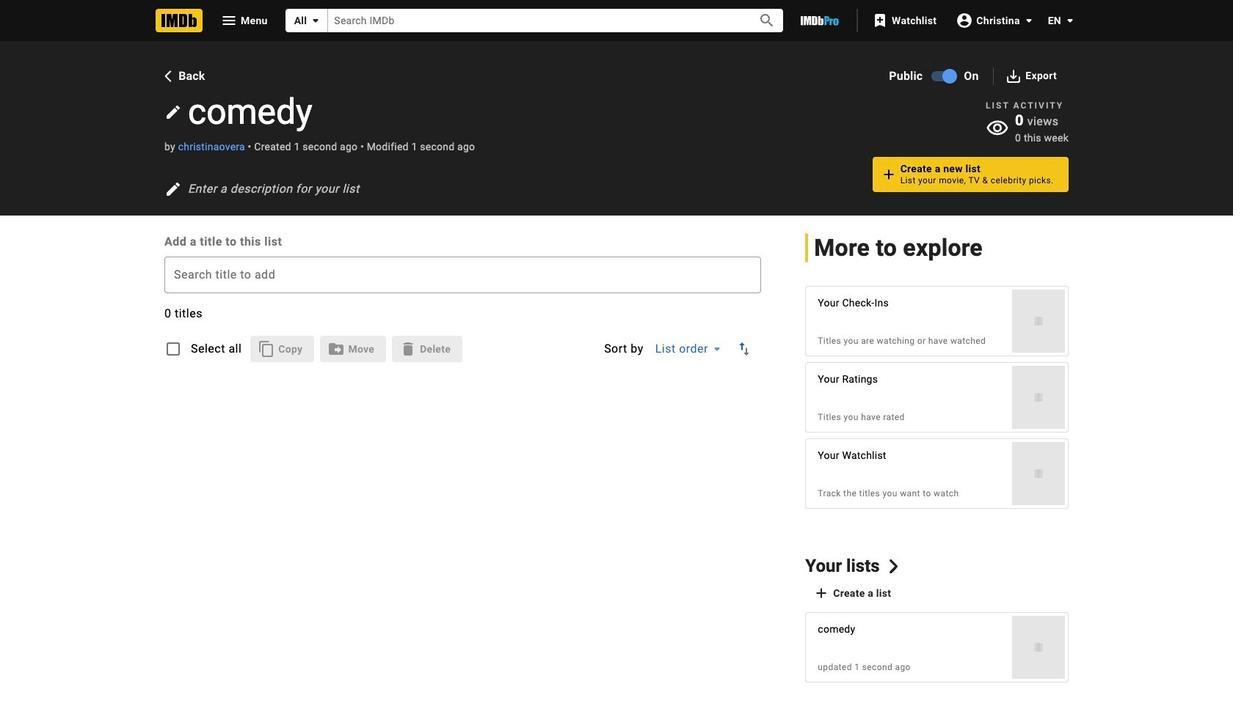 Task type: locate. For each thing, give the bounding box(es) containing it.
1 vertical spatial none field
[[164, 257, 762, 294]]

home image
[[156, 9, 203, 32]]

movie image
[[1033, 316, 1045, 327], [1033, 392, 1045, 404], [1033, 468, 1045, 480], [1033, 642, 1045, 654]]

arrow drop down image left change sort by direction icon
[[708, 341, 726, 358]]

none field search imdb
[[328, 9, 742, 32]]

1 vertical spatial add image
[[813, 585, 831, 603]]

2 edit image from the top
[[164, 181, 182, 198]]

0 vertical spatial edit image
[[164, 104, 182, 121]]

edit image for edit list title element
[[164, 104, 182, 121]]

edit image
[[164, 104, 182, 121], [164, 181, 182, 198]]

0 vertical spatial add image
[[880, 166, 898, 184]]

2 movie image from the top
[[1033, 392, 1045, 404]]

arrow drop down image
[[307, 12, 325, 29], [1062, 12, 1079, 29]]

add image
[[880, 166, 898, 184], [813, 585, 831, 603]]

edit list title element
[[160, 90, 854, 135]]

checkbox unchecked image
[[164, 341, 182, 359]]

menu image
[[220, 12, 238, 29]]

none field the add a title to this list
[[164, 257, 762, 294]]

None search field
[[285, 9, 783, 32]]

arrow drop down image
[[1020, 11, 1038, 29], [708, 341, 726, 358]]

None field
[[328, 9, 742, 32], [164, 257, 762, 294]]

Select all displayed items in the list checkbox
[[156, 332, 191, 367]]

watchlist image
[[871, 12, 889, 29]]

1 vertical spatial edit image
[[164, 181, 182, 198]]

1 horizontal spatial arrow drop down image
[[1020, 11, 1038, 29]]

0 horizontal spatial arrow drop down image
[[708, 341, 726, 358]]

2 arrow drop down image from the left
[[1062, 12, 1079, 29]]

1 vertical spatial arrow drop down image
[[708, 341, 726, 358]]

Add a title to this list search field
[[165, 258, 761, 293]]

1 horizontal spatial arrow drop down image
[[1062, 12, 1079, 29]]

1 edit image from the top
[[164, 104, 182, 121]]

0 vertical spatial arrow drop down image
[[1020, 11, 1038, 29]]

arrow drop down image up download 'image'
[[1020, 11, 1038, 29]]

0 vertical spatial none field
[[328, 9, 742, 32]]

0 horizontal spatial arrow drop down image
[[307, 12, 325, 29]]



Task type: describe. For each thing, give the bounding box(es) containing it.
4 movie image from the top
[[1033, 642, 1045, 654]]

1 horizontal spatial add image
[[880, 166, 898, 184]]

1 arrow drop down image from the left
[[307, 12, 325, 29]]

chevron right inline image
[[887, 560, 901, 574]]

Search IMDb text field
[[328, 9, 742, 32]]

0 horizontal spatial add image
[[813, 585, 831, 603]]

3 movie image from the top
[[1033, 468, 1045, 480]]

account circle image
[[956, 11, 974, 29]]

change sort by direction image
[[736, 341, 753, 358]]

1 movie image from the top
[[1033, 316, 1045, 327]]

arrow left image
[[161, 69, 175, 83]]

edit image for "edit list description" element
[[164, 181, 182, 198]]

submit search image
[[759, 12, 776, 30]]

download image
[[1005, 67, 1023, 85]]

edit list description element
[[160, 176, 854, 203]]



Task type: vqa. For each thing, say whether or not it's contained in the screenshot.
the middle Imdb Rating: 9.0 "element"
no



